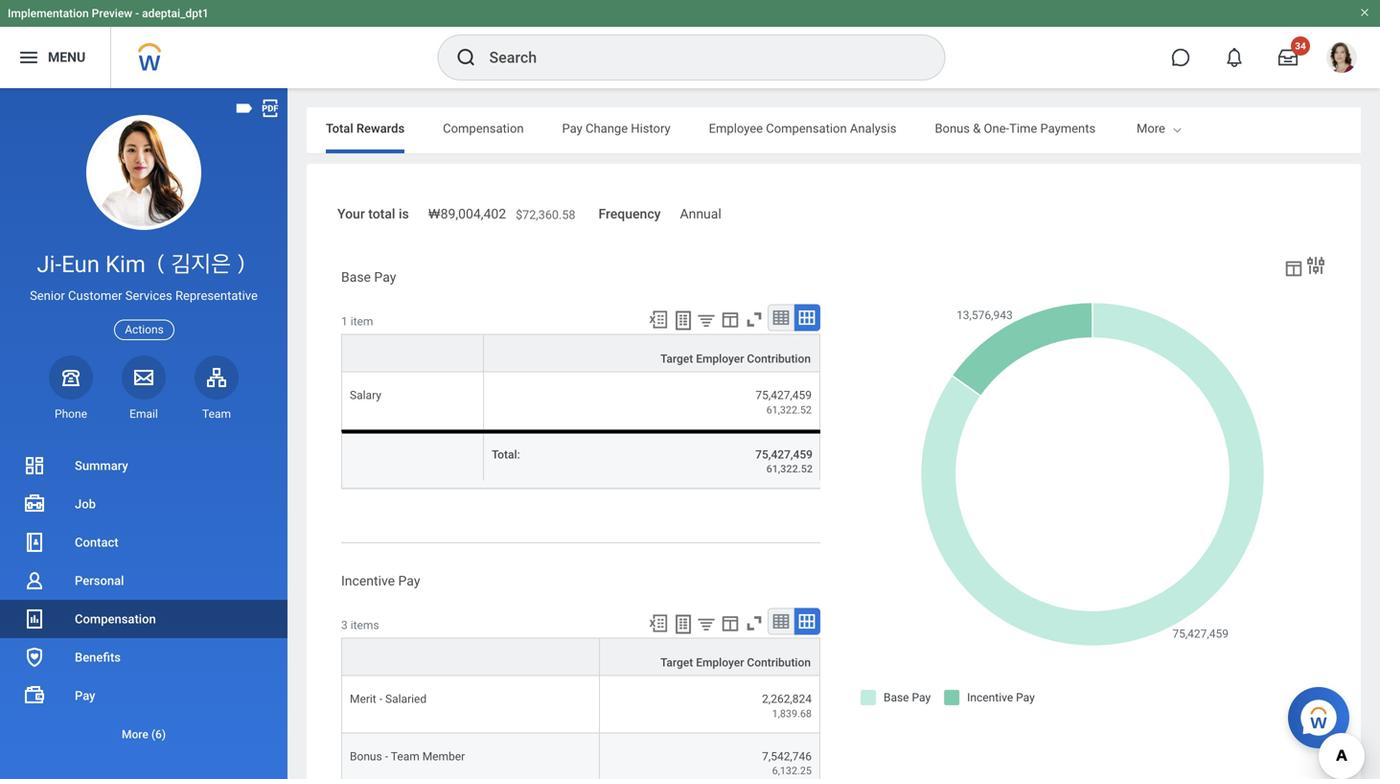 Task type: describe. For each thing, give the bounding box(es) containing it.
activity
[[1302, 121, 1343, 136]]

more for more
[[1137, 121, 1166, 136]]

toolbar for base pay
[[640, 305, 821, 334]]

annual
[[680, 206, 722, 222]]

kim
[[105, 251, 146, 278]]

benefits link
[[0, 639, 288, 677]]

eun
[[61, 251, 100, 278]]

click to view/edit grid preferences image
[[720, 309, 741, 330]]

summary
[[75, 459, 128, 473]]

target for incentive pay
[[661, 657, 693, 670]]

1 75,427,459 61,322.52 from the top
[[756, 389, 812, 416]]

personal
[[75, 574, 124, 588]]

bonus - team member
[[350, 750, 465, 764]]

compensation inside 'list'
[[75, 612, 156, 627]]

phone button
[[49, 356, 93, 422]]

34 button
[[1268, 36, 1311, 79]]

row containing merit - salaried
[[341, 677, 821, 734]]

3
[[341, 619, 348, 633]]

34
[[1296, 40, 1307, 52]]

tab list containing total rewards
[[307, 107, 1362, 153]]

history
[[631, 121, 671, 136]]

list containing summary
[[0, 447, 288, 754]]

services
[[125, 289, 172, 303]]

pay right incentive at the bottom left of page
[[398, 573, 420, 589]]

menu
[[48, 49, 86, 65]]

configure and view chart data image
[[1305, 254, 1328, 277]]

item
[[351, 315, 373, 329]]

items
[[351, 619, 379, 633]]

export to worksheets image for incentive pay
[[672, 613, 695, 636]]

compensation link
[[0, 600, 288, 639]]

toolbar for incentive pay
[[640, 609, 821, 638]]

phone
[[55, 407, 87, 421]]

more for more (6)
[[122, 728, 148, 742]]

select to filter grid data image for base pay
[[696, 310, 717, 330]]

salary
[[350, 389, 382, 402]]

employer for incentive pay
[[696, 657, 744, 670]]

pay link
[[0, 677, 288, 715]]

actions button
[[114, 320, 174, 340]]

rewards
[[357, 121, 405, 136]]

payments
[[1041, 121, 1096, 136]]

incentive
[[341, 573, 395, 589]]

more (6) button
[[0, 723, 288, 746]]

summary link
[[0, 447, 288, 485]]

export to worksheets image for base pay
[[672, 309, 695, 332]]

summary image
[[23, 455, 46, 478]]

contact link
[[0, 524, 288, 562]]

one-
[[984, 121, 1010, 136]]

(6)
[[151, 728, 166, 742]]

mail image
[[132, 366, 155, 389]]

menu button
[[0, 27, 111, 88]]

fullscreen image
[[744, 613, 765, 634]]

export to excel image
[[648, 309, 669, 330]]

contact
[[75, 536, 119, 550]]

allowance
[[1214, 121, 1271, 136]]

pay right 'base'
[[374, 269, 396, 285]]

phone image
[[58, 366, 84, 389]]

2 61,322.52 from the top
[[767, 463, 813, 475]]

select to filter grid data image for incentive pay
[[696, 614, 717, 634]]

reimbursable
[[1135, 121, 1211, 136]]

&
[[973, 121, 981, 136]]

more (6)
[[122, 728, 166, 742]]

senior customer services representative
[[30, 289, 258, 303]]

representative
[[175, 289, 258, 303]]

team inside navigation pane region
[[202, 407, 231, 421]]

adeptai_dpt1
[[142, 7, 209, 20]]

target employer contribution button for base pay
[[484, 335, 820, 372]]

row containing bonus - team member
[[341, 734, 821, 780]]

ji-
[[37, 251, 61, 278]]

time
[[1010, 121, 1038, 136]]

team ji-eun kim （김지은） element
[[195, 406, 239, 422]]

2 75,427,459 61,322.52 from the top
[[756, 448, 813, 475]]

notifications large image
[[1225, 48, 1245, 67]]

target employer contribution for incentive pay
[[661, 657, 811, 670]]

base
[[341, 269, 371, 285]]

3 items
[[341, 619, 379, 633]]

2 horizontal spatial compensation
[[766, 121, 847, 136]]

team inside row
[[391, 750, 420, 764]]

row containing salary
[[341, 373, 821, 430]]

7,542,746
[[762, 750, 812, 764]]

member
[[423, 750, 465, 764]]

base pay
[[341, 269, 396, 285]]

- inside menu banner
[[135, 7, 139, 20]]

benefits
[[75, 651, 121, 665]]

plan
[[1274, 121, 1299, 136]]

employer for base pay
[[696, 353, 744, 366]]

pay change history
[[562, 121, 671, 136]]

total:
[[492, 448, 520, 461]]

- for merit
[[379, 693, 383, 706]]

export to excel image
[[648, 613, 669, 634]]

total
[[368, 206, 396, 222]]

personal image
[[23, 570, 46, 593]]

your total is
[[338, 206, 409, 222]]



Task type: vqa. For each thing, say whether or not it's contained in the screenshot.
adeptai_dpt1
yes



Task type: locate. For each thing, give the bounding box(es) containing it.
1 table image from the top
[[772, 308, 791, 328]]

1 export to worksheets image from the top
[[672, 309, 695, 332]]

employer down click to view/edit grid preferences icon
[[696, 353, 744, 366]]

target employer contribution row
[[341, 334, 821, 373], [341, 638, 821, 677]]

7,542,746 6,132.25
[[762, 750, 812, 777]]

compensation down personal
[[75, 612, 156, 627]]

reimbursable allowance plan activity
[[1135, 121, 1343, 136]]

view team image
[[205, 366, 228, 389]]

target employer contribution down click to view/edit grid preferences image
[[661, 657, 811, 670]]

pay image
[[23, 685, 46, 708]]

your total is element
[[428, 195, 576, 223]]

target for base pay
[[661, 353, 693, 366]]

target employer contribution row down export to excel icon
[[341, 334, 821, 373]]

$72,360.58
[[516, 208, 576, 222]]

bonus
[[935, 121, 970, 136], [350, 750, 382, 764]]

1 vertical spatial target employer contribution button
[[600, 639, 820, 676]]

1 horizontal spatial team
[[391, 750, 420, 764]]

expand table image right fullscreen image
[[798, 308, 817, 328]]

2 target employer contribution from the top
[[661, 657, 811, 670]]

2 table image from the top
[[772, 612, 791, 632]]

frequency element
[[680, 195, 722, 223]]

export to worksheets image
[[672, 309, 695, 332], [672, 613, 695, 636]]

compensation left analysis
[[766, 121, 847, 136]]

justify image
[[17, 46, 40, 69]]

export to worksheets image right export to excel image
[[672, 613, 695, 636]]

₩89,004,402
[[428, 206, 506, 222]]

0 vertical spatial bonus
[[935, 121, 970, 136]]

1 target employer contribution row from the top
[[341, 334, 821, 373]]

select to filter grid data image left click to view/edit grid preferences image
[[696, 614, 717, 634]]

0 vertical spatial select to filter grid data image
[[696, 310, 717, 330]]

target employer contribution row for incentive pay
[[341, 638, 821, 677]]

menu banner
[[0, 0, 1381, 88]]

0 horizontal spatial compensation
[[75, 612, 156, 627]]

view printable version (pdf) image
[[260, 98, 281, 119]]

email button
[[122, 356, 166, 422]]

1 target employer contribution from the top
[[661, 353, 811, 366]]

1 vertical spatial bonus
[[350, 750, 382, 764]]

0 horizontal spatial team
[[202, 407, 231, 421]]

bonus down merit
[[350, 750, 382, 764]]

list
[[0, 447, 288, 754]]

team link
[[195, 356, 239, 422]]

target employer contribution button for incentive pay
[[600, 639, 820, 676]]

salaried
[[385, 693, 427, 706]]

is
[[399, 206, 409, 222]]

- for bonus
[[385, 750, 388, 764]]

1 vertical spatial 75,427,459 61,322.52
[[756, 448, 813, 475]]

export to worksheets image right export to excel icon
[[672, 309, 695, 332]]

pay left change
[[562, 121, 583, 136]]

target employer contribution button down export to excel icon
[[484, 335, 820, 372]]

0 vertical spatial table image
[[772, 308, 791, 328]]

1 row from the top
[[341, 373, 821, 430]]

implementation
[[8, 7, 89, 20]]

expand table image for incentive pay
[[798, 612, 817, 632]]

team left 'member'
[[391, 750, 420, 764]]

navigation pane region
[[0, 88, 288, 780]]

0 vertical spatial -
[[135, 7, 139, 20]]

0 vertical spatial export to worksheets image
[[672, 309, 695, 332]]

analysis
[[850, 121, 897, 136]]

1 target from the top
[[661, 353, 693, 366]]

1 vertical spatial target employer contribution
[[661, 657, 811, 670]]

profile logan mcneil image
[[1327, 42, 1358, 77]]

（김지은）
[[151, 251, 251, 278]]

0 vertical spatial employer
[[696, 353, 744, 366]]

1 horizontal spatial compensation
[[443, 121, 524, 136]]

select to filter grid data image left click to view/edit grid preferences icon
[[696, 310, 717, 330]]

-
[[135, 7, 139, 20], [379, 693, 383, 706], [385, 750, 388, 764]]

0 horizontal spatial -
[[135, 7, 139, 20]]

compensation
[[443, 121, 524, 136], [766, 121, 847, 136], [75, 612, 156, 627]]

implementation preview -   adeptai_dpt1
[[8, 7, 209, 20]]

3 row from the top
[[341, 677, 821, 734]]

1 vertical spatial target employer contribution row
[[341, 638, 821, 677]]

61,322.52
[[767, 404, 812, 416], [767, 463, 813, 475]]

ji-eun kim （김지은）
[[37, 251, 251, 278]]

employer
[[696, 353, 744, 366], [696, 657, 744, 670]]

contribution up 2,262,824 on the right bottom
[[747, 657, 811, 670]]

1 employer from the top
[[696, 353, 744, 366]]

1 vertical spatial contribution
[[747, 657, 811, 670]]

bonus left &
[[935, 121, 970, 136]]

job image
[[23, 493, 46, 516]]

compensation image
[[23, 608, 46, 631]]

pay down the benefits
[[75, 689, 95, 703]]

total rewards
[[326, 121, 405, 136]]

target employer contribution down click to view/edit grid preferences icon
[[661, 353, 811, 366]]

target down export to excel image
[[661, 657, 693, 670]]

2 target from the top
[[661, 657, 693, 670]]

1 vertical spatial select to filter grid data image
[[696, 614, 717, 634]]

1 select to filter grid data image from the top
[[696, 310, 717, 330]]

table image right fullscreen icon
[[772, 612, 791, 632]]

1 vertical spatial team
[[391, 750, 420, 764]]

1 item
[[341, 315, 373, 329]]

bonus for bonus - team member
[[350, 750, 382, 764]]

1
[[341, 315, 348, 329]]

more inside dropdown button
[[122, 728, 148, 742]]

preview
[[92, 7, 132, 20]]

inbox large image
[[1279, 48, 1298, 67]]

Search Workday  search field
[[490, 36, 906, 79]]

contribution
[[747, 353, 811, 366], [747, 657, 811, 670]]

close environment banner image
[[1360, 7, 1371, 18]]

more left (6)
[[122, 728, 148, 742]]

2 employer from the top
[[696, 657, 744, 670]]

row
[[341, 373, 821, 430], [341, 430, 821, 489], [341, 677, 821, 734], [341, 734, 821, 780]]

contact image
[[23, 531, 46, 554]]

2 target employer contribution row from the top
[[341, 638, 821, 677]]

change
[[586, 121, 628, 136]]

1 61,322.52 from the top
[[767, 404, 812, 416]]

0 vertical spatial expand table image
[[798, 308, 817, 328]]

2 export to worksheets image from the top
[[672, 613, 695, 636]]

target employer contribution row down export to excel image
[[341, 638, 821, 677]]

compensation down search icon
[[443, 121, 524, 136]]

job link
[[0, 485, 288, 524]]

- right merit
[[379, 693, 383, 706]]

merit - salaried
[[350, 693, 427, 706]]

employee compensation analysis
[[709, 121, 897, 136]]

target down export to excel icon
[[661, 353, 693, 366]]

2 row from the top
[[341, 430, 821, 489]]

1 horizontal spatial more
[[1137, 121, 1166, 136]]

1 contribution from the top
[[747, 353, 811, 366]]

more right payments on the top
[[1137, 121, 1166, 136]]

1 vertical spatial -
[[379, 693, 383, 706]]

contribution for incentive pay
[[747, 657, 811, 670]]

phone ji-eun kim （김지은） element
[[49, 406, 93, 422]]

0 vertical spatial contribution
[[747, 353, 811, 366]]

2 75,427,459 from the top
[[756, 448, 813, 461]]

table image for base pay
[[772, 308, 791, 328]]

bonus & one-time payments
[[935, 121, 1096, 136]]

1,839.68
[[773, 708, 812, 720]]

2 expand table image from the top
[[798, 612, 817, 632]]

0 vertical spatial target
[[661, 353, 693, 366]]

expand table image
[[798, 308, 817, 328], [798, 612, 817, 632]]

search image
[[455, 46, 478, 69]]

total
[[326, 121, 353, 136]]

table image right fullscreen image
[[772, 308, 791, 328]]

4 row from the top
[[341, 734, 821, 780]]

2 toolbar from the top
[[640, 609, 821, 638]]

2 contribution from the top
[[747, 657, 811, 670]]

target
[[661, 353, 693, 366], [661, 657, 693, 670]]

1 vertical spatial export to worksheets image
[[672, 613, 695, 636]]

job
[[75, 497, 96, 512]]

1 vertical spatial target
[[661, 657, 693, 670]]

0 vertical spatial 75,427,459 61,322.52
[[756, 389, 812, 416]]

1 vertical spatial 61,322.52
[[767, 463, 813, 475]]

0 vertical spatial 61,322.52
[[767, 404, 812, 416]]

2,262,824 1,839.68
[[762, 693, 812, 720]]

employee
[[709, 121, 763, 136]]

₩89,004,402 $72,360.58
[[428, 206, 576, 222]]

select to filter grid data image
[[696, 310, 717, 330], [696, 614, 717, 634]]

your
[[338, 206, 365, 222]]

0 vertical spatial 75,427,459
[[756, 389, 812, 402]]

0 horizontal spatial more
[[122, 728, 148, 742]]

table image for incentive pay
[[772, 612, 791, 632]]

1 vertical spatial expand table image
[[798, 612, 817, 632]]

2 vertical spatial -
[[385, 750, 388, 764]]

click to view/edit grid preferences image
[[720, 613, 741, 634]]

2 horizontal spatial -
[[385, 750, 388, 764]]

bonus for bonus & one-time payments
[[935, 121, 970, 136]]

target employer contribution button
[[484, 335, 820, 372], [600, 639, 820, 676]]

target employer contribution row for base pay
[[341, 334, 821, 373]]

pay inside navigation pane region
[[75, 689, 95, 703]]

benefits image
[[23, 646, 46, 669]]

75,427,459
[[756, 389, 812, 402], [756, 448, 813, 461]]

75,427,459 61,322.52
[[756, 389, 812, 416], [756, 448, 813, 475]]

1 expand table image from the top
[[798, 308, 817, 328]]

0 vertical spatial target employer contribution button
[[484, 335, 820, 372]]

target employer contribution
[[661, 353, 811, 366], [661, 657, 811, 670]]

contribution for base pay
[[747, 353, 811, 366]]

merit
[[350, 693, 377, 706]]

incentive pay
[[341, 573, 420, 589]]

- down merit - salaried at the left of the page
[[385, 750, 388, 764]]

1 vertical spatial employer
[[696, 657, 744, 670]]

actions
[[125, 323, 164, 337]]

0 vertical spatial toolbar
[[640, 305, 821, 334]]

employer down click to view/edit grid preferences image
[[696, 657, 744, 670]]

team down 'view team' 'icon'
[[202, 407, 231, 421]]

email
[[130, 407, 158, 421]]

team
[[202, 407, 231, 421], [391, 750, 420, 764]]

1 vertical spatial more
[[122, 728, 148, 742]]

1 horizontal spatial bonus
[[935, 121, 970, 136]]

tag image
[[234, 98, 255, 119]]

row containing total:
[[341, 430, 821, 489]]

0 horizontal spatial bonus
[[350, 750, 382, 764]]

fullscreen image
[[744, 309, 765, 330]]

expand table image for base pay
[[798, 308, 817, 328]]

pay
[[562, 121, 583, 136], [374, 269, 396, 285], [398, 573, 420, 589], [75, 689, 95, 703]]

contribution down fullscreen image
[[747, 353, 811, 366]]

0 vertical spatial more
[[1137, 121, 1166, 136]]

- right preview
[[135, 7, 139, 20]]

table image
[[772, 308, 791, 328], [772, 612, 791, 632]]

tab list
[[307, 107, 1362, 153]]

1 vertical spatial toolbar
[[640, 609, 821, 638]]

expand table image right fullscreen icon
[[798, 612, 817, 632]]

1 75,427,459 from the top
[[756, 389, 812, 402]]

2,262,824
[[762, 693, 812, 706]]

1 toolbar from the top
[[640, 305, 821, 334]]

toolbar
[[640, 305, 821, 334], [640, 609, 821, 638]]

customer
[[68, 289, 122, 303]]

target employer contribution for base pay
[[661, 353, 811, 366]]

1 vertical spatial 75,427,459
[[756, 448, 813, 461]]

0 vertical spatial target employer contribution row
[[341, 334, 821, 373]]

email ji-eun kim （김지은） element
[[122, 406, 166, 422]]

personal link
[[0, 562, 288, 600]]

target employer contribution button down click to view/edit grid preferences image
[[600, 639, 820, 676]]

6,132.25
[[773, 765, 812, 777]]

more (6) button
[[0, 715, 288, 754]]

1 vertical spatial table image
[[772, 612, 791, 632]]

view worker - table image
[[1284, 258, 1305, 279]]

0 vertical spatial team
[[202, 407, 231, 421]]

senior
[[30, 289, 65, 303]]

2 select to filter grid data image from the top
[[696, 614, 717, 634]]

1 horizontal spatial -
[[379, 693, 383, 706]]

frequency
[[599, 206, 661, 222]]

0 vertical spatial target employer contribution
[[661, 353, 811, 366]]

cell
[[341, 430, 484, 489]]



